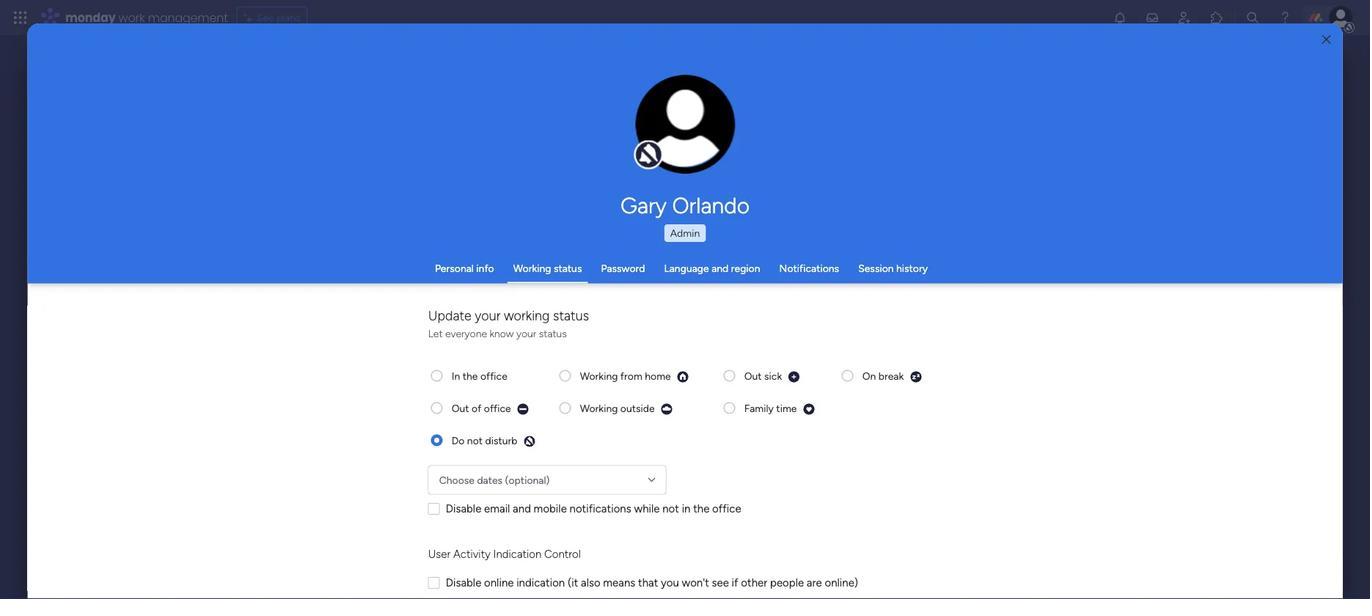 Task type: locate. For each thing, give the bounding box(es) containing it.
picture
[[671, 145, 700, 156]]

working
[[504, 307, 550, 323]]

1 vertical spatial not
[[663, 502, 680, 515]]

disable down activity
[[446, 576, 482, 589]]

do
[[452, 434, 465, 446]]

out for out sick
[[745, 369, 762, 382]]

status right working
[[553, 307, 589, 323]]

inbox image
[[1145, 10, 1160, 25]]

1 horizontal spatial out
[[745, 369, 762, 382]]

preview image up disturb
[[517, 403, 530, 415]]

1 horizontal spatial the
[[694, 502, 710, 515]]

of
[[472, 402, 482, 414]]

your up know
[[475, 307, 501, 323]]

preview image right sick
[[788, 370, 801, 383]]

preview image for working from home
[[677, 370, 690, 383]]

the
[[463, 369, 478, 382], [694, 502, 710, 515]]

0 horizontal spatial preview image
[[788, 370, 801, 383]]

1 horizontal spatial and
[[712, 262, 729, 275]]

indication
[[517, 576, 565, 589]]

preview image right time
[[803, 403, 816, 415]]

1 vertical spatial out
[[452, 402, 469, 414]]

preview image right break on the bottom right of page
[[910, 370, 923, 383]]

1 vertical spatial disable
[[446, 576, 482, 589]]

indication
[[494, 548, 542, 561]]

notifications image
[[1113, 10, 1128, 25]]

status
[[554, 262, 582, 275], [553, 307, 589, 323], [539, 327, 567, 340]]

0 horizontal spatial your
[[475, 307, 501, 323]]

your
[[475, 307, 501, 323], [517, 327, 537, 340]]

1 horizontal spatial not
[[663, 502, 680, 515]]

working right info
[[513, 262, 551, 275]]

not
[[467, 434, 483, 446], [663, 502, 680, 515]]

preview image
[[788, 370, 801, 383], [803, 403, 816, 415]]

home
[[645, 369, 671, 382]]

0 vertical spatial not
[[467, 434, 483, 446]]

0 vertical spatial office
[[481, 369, 508, 382]]

1 vertical spatial the
[[694, 502, 710, 515]]

select product image
[[13, 10, 28, 25]]

0 vertical spatial preview image
[[788, 370, 801, 383]]

status down working
[[539, 327, 567, 340]]

0 vertical spatial status
[[554, 262, 582, 275]]

update
[[428, 307, 472, 323]]

disable email and mobile notifications while not in the office
[[446, 502, 742, 515]]

0 horizontal spatial out
[[452, 402, 469, 414]]

disable for disable online indication (it also means that you won't see if other people are online)
[[446, 576, 482, 589]]

0 vertical spatial the
[[463, 369, 478, 382]]

1 horizontal spatial preview image
[[803, 403, 816, 415]]

personal info
[[435, 262, 494, 275]]

personal
[[435, 262, 474, 275]]

preview image right disturb
[[524, 435, 536, 447]]

working
[[513, 262, 551, 275], [580, 369, 618, 382], [580, 402, 618, 414]]

search everything image
[[1246, 10, 1260, 25]]

family time
[[745, 402, 797, 414]]

(it
[[568, 576, 579, 589]]

help image
[[1278, 10, 1293, 25]]

mobile
[[534, 502, 567, 515]]

working left from
[[580, 369, 618, 382]]

monday work management
[[65, 9, 228, 26]]

info
[[476, 262, 494, 275]]

change
[[654, 132, 687, 144]]

1 vertical spatial preview image
[[803, 403, 816, 415]]

disable
[[446, 502, 482, 515], [446, 576, 482, 589]]

working outside
[[580, 402, 655, 414]]

working from home
[[580, 369, 671, 382]]

in the office
[[452, 369, 508, 382]]

password link
[[601, 262, 645, 275]]

see
[[712, 576, 729, 589]]

monday
[[65, 9, 116, 26]]

and right email at the left
[[513, 502, 531, 515]]

on
[[863, 369, 876, 382]]

password
[[601, 262, 645, 275]]

email
[[484, 502, 510, 515]]

also
[[581, 576, 601, 589]]

time
[[777, 402, 797, 414]]

status left "password" link
[[554, 262, 582, 275]]

0 vertical spatial disable
[[446, 502, 482, 515]]

out left sick
[[745, 369, 762, 382]]

session
[[858, 262, 894, 275]]

not right do
[[467, 434, 483, 446]]

office up out of office
[[481, 369, 508, 382]]

gary
[[621, 192, 667, 219]]

see
[[257, 11, 274, 24]]

0 vertical spatial out
[[745, 369, 762, 382]]

0 vertical spatial working
[[513, 262, 551, 275]]

online)
[[825, 576, 859, 589]]

disable down choose
[[446, 502, 482, 515]]

1 vertical spatial working
[[580, 369, 618, 382]]

1 vertical spatial office
[[484, 402, 511, 414]]

your down working
[[517, 327, 537, 340]]

2 vertical spatial office
[[713, 502, 742, 515]]

0 horizontal spatial not
[[467, 434, 483, 446]]

working for working status
[[513, 262, 551, 275]]

out for out of office
[[452, 402, 469, 414]]

preview image for do not disturb
[[524, 435, 536, 447]]

admin
[[670, 227, 700, 240]]

1 vertical spatial status
[[553, 307, 589, 323]]

break
[[879, 369, 904, 382]]

and left region
[[712, 262, 729, 275]]

preview image right home
[[677, 370, 690, 383]]

let
[[428, 327, 443, 340]]

profile
[[690, 132, 717, 144]]

office right in
[[713, 502, 742, 515]]

office for out of office
[[484, 402, 511, 414]]

preview image for working outside
[[661, 403, 673, 415]]

personal info link
[[435, 262, 494, 275]]

(optional)
[[505, 474, 550, 486]]

orlando
[[672, 192, 750, 219]]

if
[[732, 576, 739, 589]]

preview image
[[677, 370, 690, 383], [910, 370, 923, 383], [517, 403, 530, 415], [661, 403, 673, 415], [524, 435, 536, 447]]

working status link
[[513, 262, 582, 275]]

1 vertical spatial your
[[517, 327, 537, 340]]

means
[[604, 576, 636, 589]]

see plans
[[257, 11, 301, 24]]

2 disable from the top
[[446, 576, 482, 589]]

2 vertical spatial working
[[580, 402, 618, 414]]

out
[[745, 369, 762, 382], [452, 402, 469, 414]]

online
[[484, 576, 514, 589]]

preview image right outside
[[661, 403, 673, 415]]

language and region
[[664, 262, 760, 275]]

office right of
[[484, 402, 511, 414]]

not left in
[[663, 502, 680, 515]]

out left of
[[452, 402, 469, 414]]

control
[[545, 548, 581, 561]]

0 horizontal spatial and
[[513, 502, 531, 515]]

office for in the office
[[481, 369, 508, 382]]

and
[[712, 262, 729, 275], [513, 502, 531, 515]]

working left outside
[[580, 402, 618, 414]]

1 disable from the top
[[446, 502, 482, 515]]



Task type: describe. For each thing, give the bounding box(es) containing it.
do not disturb
[[452, 434, 518, 446]]

change profile picture button
[[636, 75, 735, 175]]

preview image for out sick
[[788, 370, 801, 383]]

working status
[[513, 262, 582, 275]]

on break
[[863, 369, 904, 382]]

other
[[741, 576, 768, 589]]

won't
[[682, 576, 710, 589]]

notifications
[[779, 262, 839, 275]]

1 vertical spatial and
[[513, 502, 531, 515]]

choose
[[439, 474, 475, 486]]

preview image for out of office
[[517, 403, 530, 415]]

in
[[682, 502, 691, 515]]

invite members image
[[1177, 10, 1192, 25]]

that
[[638, 576, 659, 589]]

working for working outside
[[580, 402, 618, 414]]

notifications
[[570, 502, 632, 515]]

close image
[[1322, 34, 1331, 45]]

language and region link
[[664, 262, 760, 275]]

update your working status let everyone know your status
[[428, 307, 589, 340]]

apps image
[[1210, 10, 1224, 25]]

gary orlando button
[[483, 192, 887, 219]]

change profile picture
[[654, 132, 717, 156]]

gary orlando
[[621, 192, 750, 219]]

choose dates (optional)
[[439, 474, 550, 486]]

preview image for on break
[[910, 370, 923, 383]]

work
[[119, 9, 145, 26]]

user activity indication control
[[428, 548, 581, 561]]

in
[[452, 369, 460, 382]]

while
[[634, 502, 660, 515]]

family
[[745, 402, 774, 414]]

working for working from home
[[580, 369, 618, 382]]

out sick
[[745, 369, 782, 382]]

out of office
[[452, 402, 511, 414]]

everyone
[[446, 327, 487, 340]]

activity
[[454, 548, 491, 561]]

from
[[621, 369, 643, 382]]

outside
[[621, 402, 655, 414]]

sick
[[765, 369, 782, 382]]

see plans button
[[237, 7, 307, 29]]

people
[[771, 576, 804, 589]]

gary orlando dialog
[[27, 23, 1343, 599]]

session history link
[[858, 262, 928, 275]]

0 horizontal spatial the
[[463, 369, 478, 382]]

management
[[148, 9, 228, 26]]

1 horizontal spatial your
[[517, 327, 537, 340]]

2 vertical spatial status
[[539, 327, 567, 340]]

know
[[490, 327, 514, 340]]

are
[[807, 576, 822, 589]]

you
[[661, 576, 679, 589]]

disturb
[[486, 434, 518, 446]]

user
[[428, 548, 451, 561]]

disable for disable email and mobile notifications while not in the office
[[446, 502, 482, 515]]

0 vertical spatial your
[[475, 307, 501, 323]]

plans
[[277, 11, 301, 24]]

0 vertical spatial and
[[712, 262, 729, 275]]

language
[[664, 262, 709, 275]]

disable online indication (it also means that you won't see if other people are online)
[[446, 576, 859, 589]]

dates
[[477, 474, 503, 486]]

region
[[731, 262, 760, 275]]

gary orlando image
[[1329, 6, 1353, 29]]

notifications link
[[779, 262, 839, 275]]

session history
[[858, 262, 928, 275]]

history
[[896, 262, 928, 275]]

preview image for family time
[[803, 403, 816, 415]]



Task type: vqa. For each thing, say whether or not it's contained in the screenshot.
THE GARY ORLANDO button
yes



